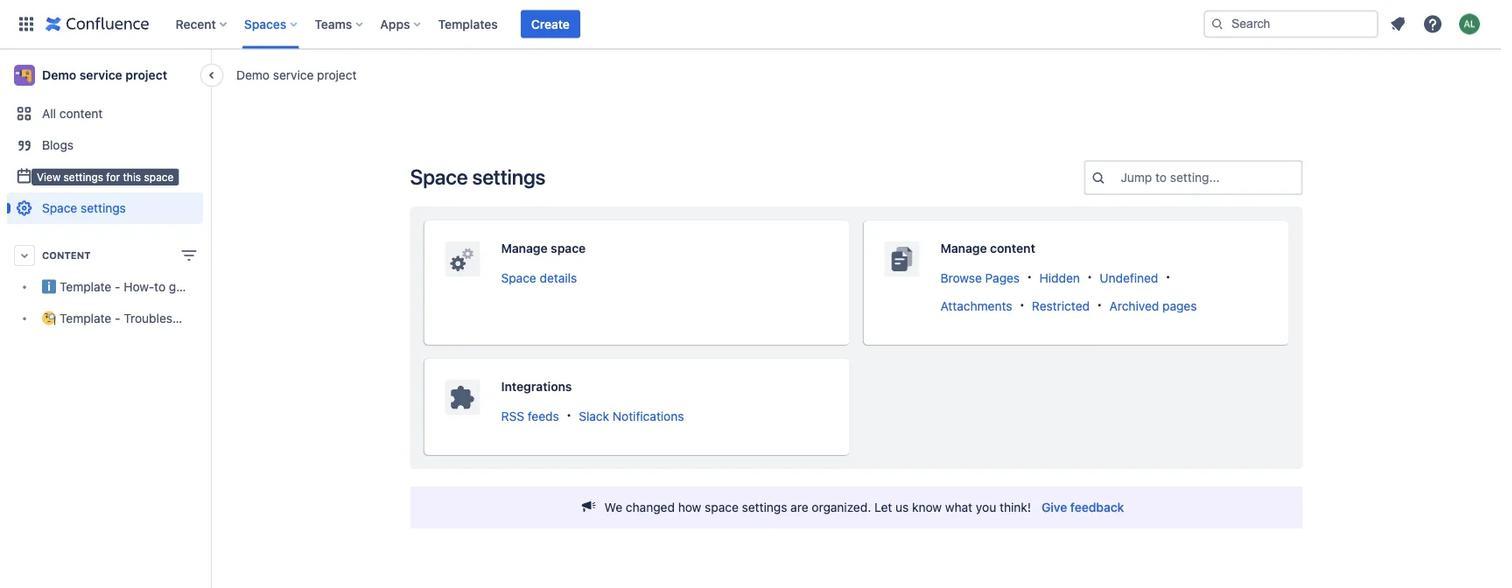Task type: describe. For each thing, give the bounding box(es) containing it.
template - how-to guide link
[[7, 271, 203, 303]]

content button
[[7, 240, 203, 271]]

content for manage content
[[990, 241, 1035, 256]]

hidden link
[[1039, 270, 1080, 285]]

content for all content
[[59, 106, 103, 121]]

view
[[70, 139, 94, 151]]

changed
[[626, 500, 675, 515]]

pages
[[1162, 298, 1197, 313]]

templates
[[438, 17, 498, 31]]

recent
[[175, 17, 216, 31]]

recent button
[[170, 10, 233, 38]]

0 vertical spatial space
[[410, 165, 468, 189]]

all content
[[42, 106, 103, 121]]

rss feeds link
[[501, 409, 559, 423]]

hidden
[[1039, 270, 1080, 285]]

template for template - troubleshooting article
[[60, 311, 111, 326]]

teams button
[[309, 10, 370, 38]]

know
[[912, 500, 942, 515]]

create
[[531, 17, 570, 31]]

space details link
[[501, 270, 577, 285]]

how-
[[124, 280, 154, 294]]

feeds
[[528, 409, 559, 423]]

demo service project inside space element
[[42, 68, 167, 82]]

attachments link
[[940, 298, 1012, 313]]

archived pages link
[[1109, 298, 1197, 313]]

space settings inside space element
[[42, 201, 126, 215]]

to inside "tree"
[[154, 280, 165, 294]]

content
[[42, 250, 91, 261]]

spaces button
[[239, 10, 304, 38]]

notification icon image
[[1387, 14, 1408, 35]]

2 vertical spatial settings
[[742, 500, 787, 515]]

- for how-
[[115, 280, 120, 294]]

apps button
[[375, 10, 428, 38]]

Search settings text field
[[1121, 169, 1124, 186]]

we
[[604, 500, 622, 515]]

give feedback
[[1042, 500, 1124, 515]]

notifications
[[613, 409, 684, 423]]

let
[[874, 500, 892, 515]]

view calendar
[[70, 139, 139, 151]]

slack
[[579, 409, 609, 423]]

you
[[976, 500, 996, 515]]

archived pages
[[1109, 298, 1197, 313]]

create link
[[521, 10, 580, 38]]

article
[[219, 311, 254, 326]]

templates link
[[433, 10, 503, 38]]

1 demo from the left
[[236, 67, 270, 82]]

1 horizontal spatial to
[[1155, 170, 1167, 185]]

attachments
[[940, 298, 1012, 313]]

slack notifications link
[[579, 409, 684, 423]]

apps
[[380, 17, 410, 31]]

restricted link
[[1032, 298, 1090, 313]]

archived
[[1109, 298, 1159, 313]]

think!
[[1000, 500, 1031, 515]]

spaces
[[244, 17, 286, 31]]

calendars link
[[7, 161, 203, 193]]

undefined
[[1100, 270, 1158, 285]]

project inside space element
[[125, 68, 167, 82]]

0 vertical spatial space
[[551, 241, 586, 256]]



Task type: locate. For each thing, give the bounding box(es) containing it.
1 horizontal spatial manage
[[940, 241, 987, 256]]

banner
[[0, 0, 1501, 49]]

rss feeds
[[501, 409, 559, 423]]

us
[[895, 500, 909, 515]]

manage
[[501, 241, 548, 256], [940, 241, 987, 256]]

space right how
[[705, 500, 739, 515]]

space up the details
[[551, 241, 586, 256]]

manage up browse
[[940, 241, 987, 256]]

0 horizontal spatial project
[[125, 68, 167, 82]]

pages
[[985, 270, 1020, 285]]

0 horizontal spatial demo service project link
[[7, 58, 203, 93]]

calendar
[[97, 139, 139, 151]]

demo service project link
[[7, 58, 203, 93], [236, 66, 357, 84]]

all content link
[[7, 98, 203, 130]]

restricted
[[1032, 298, 1090, 313]]

to
[[1155, 170, 1167, 185], [154, 280, 165, 294]]

0 horizontal spatial settings
[[81, 201, 126, 215]]

content up pages
[[990, 241, 1035, 256]]

template - how-to guide
[[60, 280, 200, 294]]

content inside space element
[[59, 106, 103, 121]]

0 horizontal spatial space settings
[[42, 201, 126, 215]]

1 demo service project from the left
[[236, 67, 357, 82]]

1 horizontal spatial project
[[317, 67, 357, 82]]

demo service project up the 'all content' link
[[42, 68, 167, 82]]

1 template from the top
[[60, 280, 111, 294]]

manage for manage space
[[501, 241, 548, 256]]

setting...
[[1170, 170, 1220, 185]]

jump to setting...
[[1121, 170, 1220, 185]]

calendars
[[42, 169, 99, 184]]

1 vertical spatial -
[[115, 311, 120, 326]]

1 vertical spatial template
[[60, 311, 111, 326]]

template down content
[[60, 280, 111, 294]]

space
[[410, 165, 468, 189], [42, 201, 77, 215], [501, 270, 536, 285]]

how
[[678, 500, 701, 515]]

settings up manage space
[[472, 165, 545, 189]]

0 horizontal spatial manage
[[501, 241, 548, 256]]

manage for manage content
[[940, 241, 987, 256]]

- down "template - how-to guide" link
[[115, 311, 120, 326]]

content up view
[[59, 106, 103, 121]]

browse
[[940, 270, 982, 285]]

manage content
[[940, 241, 1035, 256]]

appswitcher icon image
[[16, 14, 37, 35]]

- for troubleshooting
[[115, 311, 120, 326]]

change view image
[[179, 245, 200, 266]]

- left how-
[[115, 280, 120, 294]]

are
[[791, 500, 808, 515]]

0 horizontal spatial service
[[80, 68, 122, 82]]

to right jump
[[1155, 170, 1167, 185]]

demo service project
[[236, 67, 357, 82], [42, 68, 167, 82]]

0 vertical spatial content
[[59, 106, 103, 121]]

troubleshooting
[[124, 311, 215, 326]]

1 vertical spatial to
[[154, 280, 165, 294]]

banner containing recent
[[0, 0, 1501, 49]]

1 manage from the left
[[501, 241, 548, 256]]

all
[[42, 106, 56, 121]]

what
[[945, 500, 973, 515]]

give
[[1042, 500, 1067, 515]]

give feedback button
[[1031, 494, 1135, 522]]

1 horizontal spatial demo service project link
[[236, 66, 357, 84]]

settings inside space settings link
[[81, 201, 126, 215]]

space element
[[0, 49, 254, 588]]

project up the 'all content' link
[[125, 68, 167, 82]]

0 horizontal spatial space
[[551, 241, 586, 256]]

2 project from the left
[[125, 68, 167, 82]]

2 demo service project from the left
[[42, 68, 167, 82]]

0 horizontal spatial demo service project
[[42, 68, 167, 82]]

1 horizontal spatial service
[[273, 67, 314, 82]]

confluence image
[[46, 14, 149, 35], [46, 14, 149, 35]]

space settings
[[410, 165, 545, 189], [42, 201, 126, 215]]

demo
[[236, 67, 270, 82], [42, 68, 76, 82]]

0 vertical spatial to
[[1155, 170, 1167, 185]]

tree containing template - how-to guide
[[7, 271, 254, 334]]

tree
[[7, 271, 254, 334]]

2 - from the top
[[115, 311, 120, 326]]

space
[[551, 241, 586, 256], [705, 500, 739, 515]]

2 horizontal spatial space
[[501, 270, 536, 285]]

undefined link
[[1100, 270, 1158, 285]]

project
[[317, 67, 357, 82], [125, 68, 167, 82]]

organized.
[[812, 500, 871, 515]]

space details
[[501, 270, 577, 285]]

0 vertical spatial template
[[60, 280, 111, 294]]

1 vertical spatial content
[[990, 241, 1035, 256]]

2 template from the top
[[60, 311, 111, 326]]

1 horizontal spatial space
[[410, 165, 468, 189]]

to left guide
[[154, 280, 165, 294]]

0 horizontal spatial content
[[59, 106, 103, 121]]

tree inside space element
[[7, 271, 254, 334]]

integrations
[[501, 379, 572, 394]]

demo service project link down the spaces popup button
[[236, 66, 357, 84]]

template for template - how-to guide
[[60, 280, 111, 294]]

1 horizontal spatial space
[[705, 500, 739, 515]]

your profile and preferences image
[[1459, 14, 1480, 35]]

search image
[[1211, 17, 1225, 31]]

template - troubleshooting article
[[60, 311, 254, 326]]

we changed how space settings are organized. let us know what you think!
[[604, 500, 1031, 515]]

demo service project down the spaces popup button
[[236, 67, 357, 82]]

settings
[[472, 165, 545, 189], [81, 201, 126, 215], [742, 500, 787, 515]]

details
[[540, 270, 577, 285]]

content
[[59, 106, 103, 121], [990, 241, 1035, 256]]

teams
[[314, 17, 352, 31]]

manage up the space details on the left top of page
[[501, 241, 548, 256]]

1 vertical spatial space
[[42, 201, 77, 215]]

template - troubleshooting article link
[[7, 303, 254, 334]]

browse pages link
[[940, 270, 1020, 285]]

0 horizontal spatial to
[[154, 280, 165, 294]]

manage space
[[501, 241, 586, 256]]

1 horizontal spatial demo service project
[[236, 67, 357, 82]]

1 vertical spatial space settings
[[42, 201, 126, 215]]

template down "template - how-to guide" link
[[60, 311, 111, 326]]

1 vertical spatial settings
[[81, 201, 126, 215]]

blogs
[[42, 138, 74, 152]]

guide
[[169, 280, 200, 294]]

0 vertical spatial -
[[115, 280, 120, 294]]

slack notifications
[[579, 409, 684, 423]]

0 vertical spatial settings
[[472, 165, 545, 189]]

blogs link
[[7, 130, 203, 161]]

demo inside space element
[[42, 68, 76, 82]]

1 horizontal spatial settings
[[472, 165, 545, 189]]

settings down calendars link
[[81, 201, 126, 215]]

feedback
[[1070, 500, 1124, 515]]

rss
[[501, 409, 524, 423]]

0 horizontal spatial space
[[42, 201, 77, 215]]

demo down spaces in the left of the page
[[236, 67, 270, 82]]

project down teams 'dropdown button'
[[317, 67, 357, 82]]

2 manage from the left
[[940, 241, 987, 256]]

1 horizontal spatial content
[[990, 241, 1035, 256]]

2 horizontal spatial settings
[[742, 500, 787, 515]]

global element
[[11, 0, 1200, 49]]

space settings link
[[7, 193, 203, 224]]

demo service project link up the 'all content' link
[[7, 58, 203, 93]]

service up the 'all content' link
[[80, 68, 122, 82]]

1 - from the top
[[115, 280, 120, 294]]

settings left "are"
[[742, 500, 787, 515]]

2 demo from the left
[[42, 68, 76, 82]]

browse pages
[[940, 270, 1020, 285]]

2 vertical spatial space
[[501, 270, 536, 285]]

1 horizontal spatial demo
[[236, 67, 270, 82]]

help icon image
[[1422, 14, 1443, 35]]

0 horizontal spatial demo
[[42, 68, 76, 82]]

template
[[60, 280, 111, 294], [60, 311, 111, 326]]

0 vertical spatial space settings
[[410, 165, 545, 189]]

Search field
[[1204, 10, 1379, 38]]

-
[[115, 280, 120, 294], [115, 311, 120, 326]]

service down the spaces popup button
[[273, 67, 314, 82]]

1 horizontal spatial space settings
[[410, 165, 545, 189]]

2 service from the left
[[80, 68, 122, 82]]

1 vertical spatial space
[[705, 500, 739, 515]]

jump
[[1121, 170, 1152, 185]]

1 service from the left
[[273, 67, 314, 82]]

demo up 'all'
[[42, 68, 76, 82]]

service
[[273, 67, 314, 82], [80, 68, 122, 82]]

1 project from the left
[[317, 67, 357, 82]]

service inside space element
[[80, 68, 122, 82]]



Task type: vqa. For each thing, say whether or not it's contained in the screenshot.
"group" containing Project settings
no



